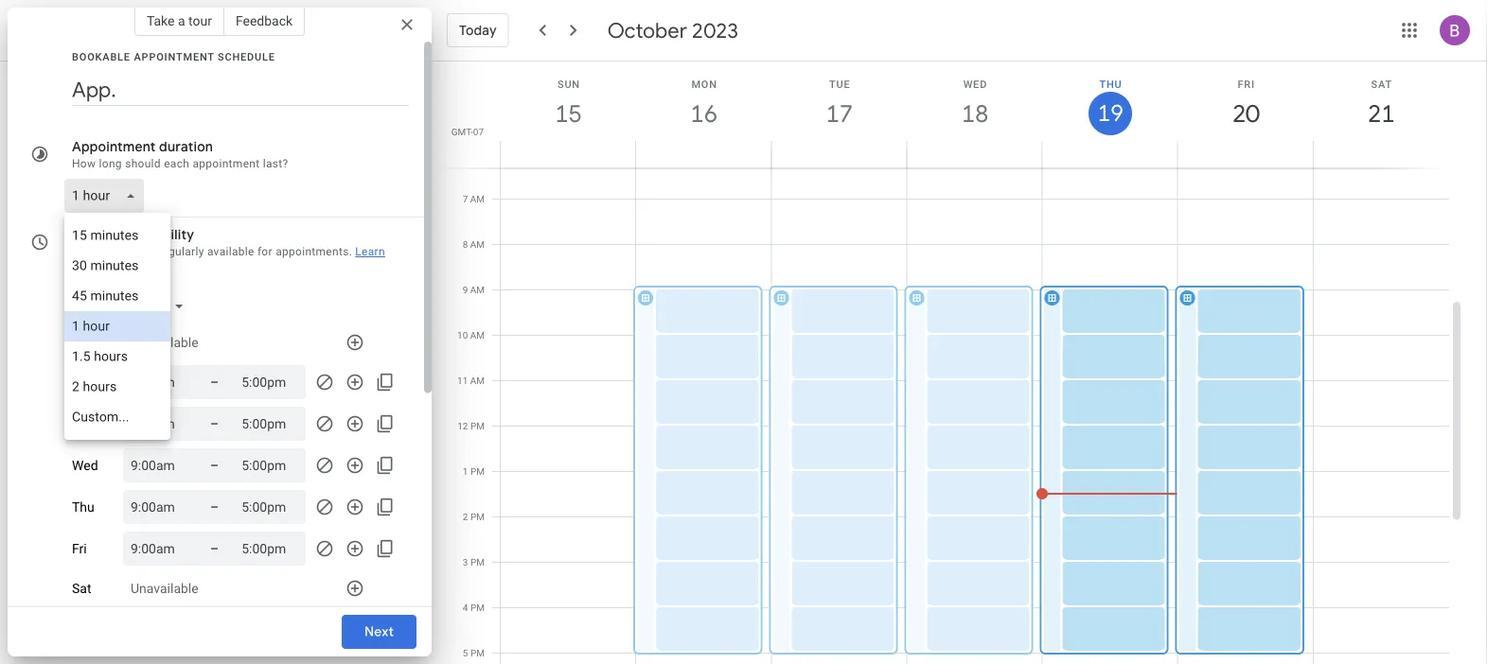 Task type: describe. For each thing, give the bounding box(es) containing it.
learn more
[[72, 245, 385, 274]]

bookable appointment schedule
[[72, 51, 275, 63]]

october
[[608, 17, 688, 44]]

16 column header
[[636, 62, 772, 168]]

unavailable for sun
[[131, 335, 199, 351]]

am for 9 am
[[470, 285, 485, 296]]

tuesday, october 17 element
[[818, 92, 862, 135]]

wed for wed
[[72, 458, 98, 474]]

4
[[463, 603, 468, 614]]

tue 17
[[825, 78, 852, 129]]

21
[[1367, 98, 1394, 129]]

End time on Wednesdays text field
[[242, 455, 299, 477]]

pm for 5 pm
[[471, 648, 485, 660]]

friday, october 20 element
[[1225, 92, 1268, 135]]

take a tour
[[147, 13, 212, 28]]

wed for wed 18
[[964, 78, 988, 90]]

12 pm
[[458, 421, 485, 432]]

take a tour button
[[134, 6, 224, 36]]

pm for 1 pm
[[471, 466, 485, 478]]

– for mon
[[210, 375, 219, 390]]

schedule
[[218, 51, 275, 63]]

thu 19
[[1097, 78, 1123, 128]]

am for 8 am
[[470, 239, 485, 251]]

october 2023
[[608, 17, 739, 44]]

take
[[147, 13, 175, 28]]

07
[[473, 126, 484, 137]]

feedback button
[[224, 6, 305, 36]]

12
[[458, 421, 468, 432]]

am for 7 am
[[470, 194, 485, 205]]

19
[[1097, 98, 1123, 128]]

learn
[[355, 245, 385, 259]]

set
[[72, 245, 89, 259]]

Start time on Wednesdays text field
[[131, 455, 188, 477]]

thursday, october 19, today element
[[1089, 92, 1133, 135]]

15
[[554, 98, 581, 129]]

9 am
[[463, 285, 485, 296]]

– for tue
[[210, 416, 219, 432]]

today button
[[447, 8, 509, 53]]

19 column header
[[1042, 62, 1179, 168]]

appointment
[[72, 138, 156, 155]]

2023
[[692, 17, 739, 44]]

sat for sat
[[72, 581, 91, 597]]

when
[[92, 245, 121, 259]]

gmt-
[[452, 126, 473, 137]]

mon 16
[[690, 78, 718, 129]]

5
[[463, 648, 468, 660]]

sunday, october 15 element
[[547, 92, 591, 135]]

grid containing 15
[[439, 62, 1465, 665]]

appointments.
[[276, 245, 352, 259]]

am for 10 am
[[470, 330, 485, 341]]

appointment duration how long should each appointment last?
[[72, 138, 288, 170]]

availability
[[126, 226, 194, 243]]

available
[[207, 245, 254, 259]]

18
[[961, 98, 988, 129]]

mon for mon
[[72, 375, 98, 390]]

7 am
[[463, 194, 485, 205]]

pm for 2 pm
[[471, 512, 485, 523]]

7
[[463, 194, 468, 205]]

End time on Tuesdays text field
[[242, 413, 299, 436]]

End time on Thursdays text field
[[242, 496, 299, 519]]

8 am
[[463, 239, 485, 251]]

8
[[463, 239, 468, 251]]

duration list box
[[64, 213, 170, 440]]

thu for thu 19
[[1100, 78, 1123, 90]]

each
[[164, 157, 190, 170]]

4 pm
[[463, 603, 485, 614]]

tour
[[188, 13, 212, 28]]

1 option from the top
[[64, 221, 170, 251]]

17 column header
[[771, 62, 908, 168]]

next
[[364, 624, 394, 641]]

20 column header
[[1178, 62, 1314, 168]]

– for fri
[[210, 541, 219, 557]]

wed 18
[[961, 78, 988, 129]]

for
[[258, 245, 273, 259]]

Start time on Fridays text field
[[131, 538, 188, 561]]



Task type: locate. For each thing, give the bounding box(es) containing it.
tue for tue 17
[[830, 78, 851, 90]]

Start time on Mondays text field
[[131, 371, 188, 394]]

– for thu
[[210, 500, 219, 515]]

am right 11
[[470, 376, 485, 387]]

wed left start time on wednesdays text box
[[72, 458, 98, 474]]

bookable
[[72, 51, 131, 63]]

2 pm
[[463, 512, 485, 523]]

1 vertical spatial sun
[[72, 335, 94, 351]]

sun down more
[[72, 335, 94, 351]]

sun
[[558, 78, 581, 90], [72, 335, 94, 351]]

– right the start time on mondays text field on the bottom of page
[[210, 375, 219, 390]]

fri inside fri 20
[[1238, 78, 1256, 90]]

sun inside sun 15
[[558, 78, 581, 90]]

5 – from the top
[[210, 541, 219, 557]]

am right 9
[[470, 285, 485, 296]]

regularly
[[158, 245, 204, 259]]

unavailable
[[131, 335, 199, 351], [131, 581, 199, 597]]

1 horizontal spatial mon
[[692, 78, 718, 90]]

None field
[[64, 179, 152, 213]]

1 vertical spatial sat
[[72, 581, 91, 597]]

mon up monday, october 16 element
[[692, 78, 718, 90]]

1 horizontal spatial sat
[[1372, 78, 1393, 90]]

0 vertical spatial unavailable
[[131, 335, 199, 351]]

11
[[457, 376, 468, 387]]

0 horizontal spatial tue
[[72, 416, 94, 432]]

wed inside wed 18
[[964, 78, 988, 90]]

a
[[178, 13, 185, 28]]

am right 8
[[470, 239, 485, 251]]

1 vertical spatial tue
[[72, 416, 94, 432]]

fri
[[1238, 78, 1256, 90], [72, 541, 87, 557]]

tue for tue
[[72, 416, 94, 432]]

monday, october 16 element
[[683, 92, 726, 135]]

1 horizontal spatial wed
[[964, 78, 988, 90]]

option
[[64, 221, 170, 251], [64, 251, 170, 281], [64, 281, 170, 312], [64, 312, 170, 342], [64, 342, 170, 372], [64, 372, 170, 403], [64, 403, 170, 433]]

– left end time on thursdays text field
[[210, 500, 219, 515]]

pm for 12 pm
[[471, 421, 485, 432]]

0 vertical spatial tue
[[830, 78, 851, 90]]

3 – from the top
[[210, 458, 219, 474]]

16
[[690, 98, 717, 129]]

saturday, october 21 element
[[1360, 92, 1404, 135]]

2
[[463, 512, 468, 523]]

5 pm from the top
[[471, 603, 485, 614]]

tue inside the tue 17
[[830, 78, 851, 90]]

9
[[463, 285, 468, 296]]

0 horizontal spatial sat
[[72, 581, 91, 597]]

3 pm
[[463, 557, 485, 569]]

Add title text field
[[72, 76, 409, 104]]

appointment
[[193, 157, 260, 170]]

5 am from the top
[[470, 376, 485, 387]]

7 option from the top
[[64, 403, 170, 433]]

10
[[457, 330, 468, 341]]

Start time on Thursdays text field
[[131, 496, 188, 519]]

sun for sun 15
[[558, 78, 581, 90]]

2 – from the top
[[210, 416, 219, 432]]

1 horizontal spatial tue
[[830, 78, 851, 90]]

feedback
[[236, 13, 293, 28]]

– left 'end time on wednesdays' text box
[[210, 458, 219, 474]]

am right the 7
[[470, 194, 485, 205]]

pm right 4
[[471, 603, 485, 614]]

pm for 3 pm
[[471, 557, 485, 569]]

unavailable up the start time on mondays text field on the bottom of page
[[131, 335, 199, 351]]

3 pm from the top
[[471, 512, 485, 523]]

5 option from the top
[[64, 342, 170, 372]]

– for wed
[[210, 458, 219, 474]]

am right 10
[[470, 330, 485, 341]]

pm
[[471, 421, 485, 432], [471, 466, 485, 478], [471, 512, 485, 523], [471, 557, 485, 569], [471, 603, 485, 614], [471, 648, 485, 660]]

15 column header
[[500, 62, 637, 168]]

2 unavailable from the top
[[131, 581, 199, 597]]

tue left start time on tuesdays text box
[[72, 416, 94, 432]]

more
[[72, 260, 99, 274]]

–
[[210, 375, 219, 390], [210, 416, 219, 432], [210, 458, 219, 474], [210, 500, 219, 515], [210, 541, 219, 557]]

1 – from the top
[[210, 375, 219, 390]]

20
[[1232, 98, 1259, 129]]

unavailable down the "start time on fridays" "text field"
[[131, 581, 199, 597]]

1 horizontal spatial fri
[[1238, 78, 1256, 90]]

should
[[125, 157, 161, 170]]

wednesday, october 18 element
[[954, 92, 997, 135]]

fri left the "start time on fridays" "text field"
[[72, 541, 87, 557]]

4 pm from the top
[[471, 557, 485, 569]]

next button
[[342, 610, 417, 655]]

wed
[[964, 78, 988, 90], [72, 458, 98, 474]]

1 horizontal spatial thu
[[1100, 78, 1123, 90]]

am
[[470, 194, 485, 205], [470, 239, 485, 251], [470, 285, 485, 296], [470, 330, 485, 341], [470, 376, 485, 387]]

am for 11 am
[[470, 376, 485, 387]]

6 pm from the top
[[471, 648, 485, 660]]

– left end time on tuesdays text box at bottom
[[210, 416, 219, 432]]

thu up 19
[[1100, 78, 1123, 90]]

17
[[825, 98, 852, 129]]

pm right '2' on the bottom of page
[[471, 512, 485, 523]]

last?
[[263, 157, 288, 170]]

0 horizontal spatial wed
[[72, 458, 98, 474]]

0 vertical spatial mon
[[692, 78, 718, 90]]

1 vertical spatial fri
[[72, 541, 87, 557]]

0 horizontal spatial sun
[[72, 335, 94, 351]]

End time on Mondays text field
[[242, 371, 299, 394]]

0 vertical spatial sat
[[1372, 78, 1393, 90]]

0 horizontal spatial fri
[[72, 541, 87, 557]]

3 option from the top
[[64, 281, 170, 312]]

10 am
[[457, 330, 485, 341]]

– right the "start time on fridays" "text field"
[[210, 541, 219, 557]]

learn more link
[[72, 245, 385, 274]]

0 horizontal spatial mon
[[72, 375, 98, 390]]

5 pm
[[463, 648, 485, 660]]

1
[[463, 466, 468, 478]]

tue up 'tuesday, october 17' element
[[830, 78, 851, 90]]

4 – from the top
[[210, 500, 219, 515]]

1 pm from the top
[[471, 421, 485, 432]]

11 am
[[457, 376, 485, 387]]

how
[[72, 157, 96, 170]]

thu
[[1100, 78, 1123, 90], [72, 500, 95, 515]]

mon inside mon 16
[[692, 78, 718, 90]]

0 vertical spatial wed
[[964, 78, 988, 90]]

4 option from the top
[[64, 312, 170, 342]]

2 pm from the top
[[471, 466, 485, 478]]

sat 21
[[1367, 78, 1394, 129]]

pm right 1 on the bottom left of page
[[471, 466, 485, 478]]

pm right 5
[[471, 648, 485, 660]]

sat
[[1372, 78, 1393, 90], [72, 581, 91, 597]]

1 vertical spatial wed
[[72, 458, 98, 474]]

1 pm
[[463, 466, 485, 478]]

fri for fri
[[72, 541, 87, 557]]

sun up sunday, october 15 element
[[558, 78, 581, 90]]

mon
[[692, 78, 718, 90], [72, 375, 98, 390]]

appointment
[[134, 51, 215, 63]]

wed up wednesday, october 18 element
[[964, 78, 988, 90]]

1 horizontal spatial sun
[[558, 78, 581, 90]]

fri 20
[[1232, 78, 1259, 129]]

long
[[99, 157, 122, 170]]

3 am from the top
[[470, 285, 485, 296]]

6 option from the top
[[64, 372, 170, 403]]

0 vertical spatial sun
[[558, 78, 581, 90]]

1 vertical spatial thu
[[72, 500, 95, 515]]

general availability
[[72, 226, 194, 243]]

mon left the start time on mondays text field on the bottom of page
[[72, 375, 98, 390]]

0 vertical spatial thu
[[1100, 78, 1123, 90]]

1 vertical spatial unavailable
[[131, 581, 199, 597]]

2 am from the top
[[470, 239, 485, 251]]

4 am from the top
[[470, 330, 485, 341]]

18 column header
[[907, 62, 1043, 168]]

set when you're regularly available for appointments.
[[72, 245, 352, 259]]

End time on Fridays text field
[[242, 538, 299, 561]]

fri up friday, october 20 element
[[1238, 78, 1256, 90]]

pm right 12
[[471, 421, 485, 432]]

you're
[[124, 245, 155, 259]]

tue
[[830, 78, 851, 90], [72, 416, 94, 432]]

grid
[[439, 62, 1465, 665]]

0 vertical spatial fri
[[1238, 78, 1256, 90]]

1 vertical spatial mon
[[72, 375, 98, 390]]

0 horizontal spatial thu
[[72, 500, 95, 515]]

thu inside thu 19
[[1100, 78, 1123, 90]]

sun 15
[[554, 78, 581, 129]]

sat for sat 21
[[1372, 78, 1393, 90]]

pm for 4 pm
[[471, 603, 485, 614]]

fri for fri 20
[[1238, 78, 1256, 90]]

Start time on Tuesdays text field
[[131, 413, 188, 436]]

1 am from the top
[[470, 194, 485, 205]]

3
[[463, 557, 468, 569]]

today
[[459, 22, 497, 39]]

mon for mon 16
[[692, 78, 718, 90]]

thu left start time on thursdays text field
[[72, 500, 95, 515]]

unavailable for sat
[[131, 581, 199, 597]]

pm right 3
[[471, 557, 485, 569]]

general
[[72, 226, 123, 243]]

21 column header
[[1313, 62, 1450, 168]]

gmt-07
[[452, 126, 484, 137]]

sun for sun
[[72, 335, 94, 351]]

duration
[[159, 138, 213, 155]]

2 option from the top
[[64, 251, 170, 281]]

1 unavailable from the top
[[131, 335, 199, 351]]

thu for thu
[[72, 500, 95, 515]]

sat inside sat 21
[[1372, 78, 1393, 90]]



Task type: vqa. For each thing, say whether or not it's contained in the screenshot.


